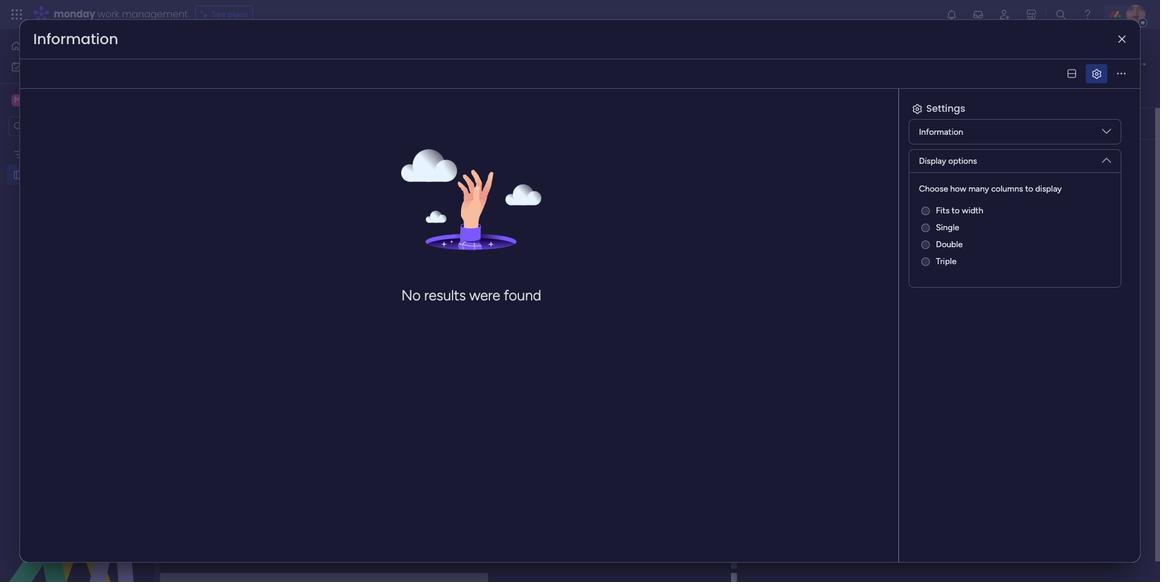 Task type: describe. For each thing, give the bounding box(es) containing it.
files
[[821, 90, 838, 100]]

monday marketplace image
[[1026, 8, 1038, 21]]

item
[[920, 90, 937, 100]]

see plans button
[[195, 5, 253, 24]]

1 horizontal spatial to
[[1026, 184, 1034, 194]]

home
[[27, 41, 50, 51]]

lottie animation image
[[0, 460, 154, 582]]

work for monday
[[98, 7, 119, 21]]

Product Design and Development field
[[748, 57, 1094, 73]]

0 horizontal spatial information
[[33, 29, 118, 49]]

home link
[[7, 36, 147, 56]]

give feedback
[[844, 119, 899, 129]]

double
[[936, 239, 963, 250]]

market
[[229, 175, 255, 186]]

more dots image
[[1118, 69, 1126, 78]]

dapulse x slim image
[[1119, 35, 1126, 44]]

1 vertical spatial information
[[919, 127, 964, 137]]

help image
[[1082, 8, 1094, 21]]

notifications image
[[946, 8, 958, 21]]

fits
[[936, 206, 950, 216]]

settings
[[927, 102, 966, 115]]

workspace image
[[11, 94, 24, 107]]

my
[[28, 61, 39, 71]]

dapulse dropdown down arrow image
[[1103, 151, 1112, 165]]

2 on from the top
[[536, 196, 545, 207]]

options
[[949, 156, 977, 166]]

1 working from the top
[[502, 175, 534, 185]]

help
[[1109, 552, 1131, 564]]

Information field
[[30, 29, 121, 49]]

dapulse dropdown down arrow image
[[1103, 127, 1112, 141]]

files button
[[812, 86, 847, 105]]

monday work management
[[54, 7, 188, 21]]

item card button
[[911, 86, 967, 105]]

item card
[[920, 90, 958, 100]]

to inside option group
[[952, 206, 960, 216]]

invite members image
[[999, 8, 1011, 21]]

m
[[14, 95, 21, 105]]

design
[[795, 57, 832, 73]]

add view image
[[1134, 91, 1139, 100]]

no
[[402, 287, 421, 304]]

audience
[[336, 175, 372, 186]]

my work option
[[7, 57, 147, 76]]

no results were found
[[402, 287, 542, 304]]

research
[[257, 175, 292, 186]]

home option
[[7, 36, 147, 56]]

development
[[859, 57, 931, 73]]

single
[[936, 222, 960, 233]]

no results image
[[402, 149, 542, 271]]

give feedback button
[[823, 115, 904, 134]]

see plans
[[211, 9, 248, 19]]

lottie animation element
[[0, 460, 154, 582]]

display options
[[919, 156, 977, 166]]

1 on from the top
[[536, 175, 545, 185]]

many
[[969, 184, 990, 194]]

results
[[424, 287, 466, 304]]

activity log
[[856, 90, 902, 100]]

choose
[[919, 184, 949, 194]]

1 it from the top
[[547, 175, 553, 185]]

analysis
[[374, 175, 405, 186]]



Task type: vqa. For each thing, say whether or not it's contained in the screenshot.
the Night related to Promo
no



Task type: locate. For each thing, give the bounding box(es) containing it.
1 horizontal spatial and
[[835, 57, 856, 73]]

activity
[[856, 90, 885, 100]]

trading card game
[[186, 39, 330, 59]]

it
[[547, 175, 553, 185], [547, 196, 553, 207]]

columns
[[992, 184, 1024, 194]]

triple
[[936, 256, 957, 267]]

0 vertical spatial and
[[835, 57, 856, 73]]

0 horizontal spatial work
[[42, 61, 60, 71]]

0 vertical spatial information
[[33, 29, 118, 49]]

option group
[[919, 205, 1112, 273]]

0 vertical spatial to
[[1026, 184, 1034, 194]]

1 horizontal spatial card
[[939, 90, 958, 100]]

plans
[[228, 9, 248, 19]]

game
[[285, 39, 330, 59]]

tab
[[183, 65, 262, 84]]

to right fits
[[952, 206, 960, 216]]

done
[[517, 240, 537, 250]]

product design and development
[[751, 57, 931, 73]]

and
[[835, 57, 856, 73], [294, 175, 308, 186]]

1 vertical spatial working
[[502, 196, 534, 207]]

activity log button
[[847, 86, 911, 105]]

were
[[470, 287, 500, 304]]

1 vertical spatial on
[[536, 196, 545, 207]]

1 vertical spatial working on it
[[502, 196, 553, 207]]

card up settings
[[939, 90, 958, 100]]

card
[[245, 39, 282, 59], [939, 90, 958, 100]]

management
[[122, 7, 188, 21]]

and for research
[[294, 175, 308, 186]]

card inside button
[[939, 90, 958, 100]]

work right monday
[[98, 7, 119, 21]]

updates button
[[752, 86, 812, 105]]

0 horizontal spatial card
[[245, 39, 282, 59]]

list box
[[0, 141, 154, 348]]

0 vertical spatial work
[[98, 7, 119, 21]]

work for my
[[42, 61, 60, 71]]

trading
[[186, 39, 242, 59]]

working on it
[[502, 175, 553, 185], [502, 196, 553, 207]]

0 horizontal spatial to
[[952, 206, 960, 216]]

width
[[962, 206, 984, 216]]

1 horizontal spatial information
[[919, 127, 964, 137]]

search everything image
[[1055, 8, 1068, 21]]

0 horizontal spatial and
[[294, 175, 308, 186]]

card down plans
[[245, 39, 282, 59]]

on
[[536, 175, 545, 185], [536, 196, 545, 207]]

log
[[888, 90, 902, 100]]

1 button
[[386, 169, 426, 191]]

work right my on the left
[[42, 61, 60, 71]]

1 vertical spatial and
[[294, 175, 308, 186]]

market research and target audience analysis
[[229, 175, 405, 186]]

1 vertical spatial it
[[547, 196, 553, 207]]

display
[[1036, 184, 1062, 194]]

to left display
[[1026, 184, 1034, 194]]

1 vertical spatial work
[[42, 61, 60, 71]]

1 vertical spatial card
[[939, 90, 958, 100]]

updates
[[771, 90, 803, 100]]

trading card game button
[[183, 39, 349, 59]]

and for design
[[835, 57, 856, 73]]

fits to width
[[936, 206, 984, 216]]

option group containing fits to width
[[919, 205, 1112, 273]]

update feed image
[[973, 8, 985, 21]]

public board image
[[13, 169, 24, 180]]

0 vertical spatial it
[[547, 175, 553, 185]]

feedback
[[864, 119, 899, 129]]

2 it from the top
[[547, 196, 553, 207]]

information down settings
[[919, 127, 964, 137]]

1 horizontal spatial work
[[98, 7, 119, 21]]

monday
[[54, 7, 95, 21]]

james peterson image
[[1127, 5, 1146, 24]]

my work link
[[7, 57, 147, 76]]

m button
[[8, 90, 118, 111]]

and right design
[[835, 57, 856, 73]]

and left target
[[294, 175, 308, 186]]

give
[[844, 119, 862, 129]]

1
[[409, 179, 412, 186]]

v2 split view image
[[1068, 69, 1077, 78]]

working
[[502, 175, 534, 185], [502, 196, 534, 207]]

0 vertical spatial on
[[536, 175, 545, 185]]

display
[[919, 156, 947, 166]]

0 vertical spatial working on it
[[502, 175, 553, 185]]

and inside field
[[835, 57, 856, 73]]

how
[[951, 184, 967, 194]]

to
[[1026, 184, 1034, 194], [952, 206, 960, 216]]

2 working on it from the top
[[502, 196, 553, 207]]

2 working from the top
[[502, 196, 534, 207]]

1 vertical spatial to
[[952, 206, 960, 216]]

choose how many columns to display
[[919, 184, 1062, 194]]

card for trading
[[245, 39, 282, 59]]

work inside my work option
[[42, 61, 60, 71]]

work
[[98, 7, 119, 21], [42, 61, 60, 71]]

found
[[504, 287, 542, 304]]

help button
[[1099, 548, 1141, 568]]

0 vertical spatial working
[[502, 175, 534, 185]]

1 working on it from the top
[[502, 175, 553, 185]]

Person field
[[440, 152, 471, 165]]

product
[[751, 57, 793, 73]]

target
[[310, 175, 334, 186]]

0 vertical spatial card
[[245, 39, 282, 59]]

card for item
[[939, 90, 958, 100]]

person
[[443, 153, 468, 164]]

select product image
[[11, 8, 23, 21]]

see
[[211, 9, 226, 19]]

information down monday
[[33, 29, 118, 49]]

my work
[[28, 61, 60, 71]]

option
[[0, 143, 154, 145]]

information
[[33, 29, 118, 49], [919, 127, 964, 137]]



